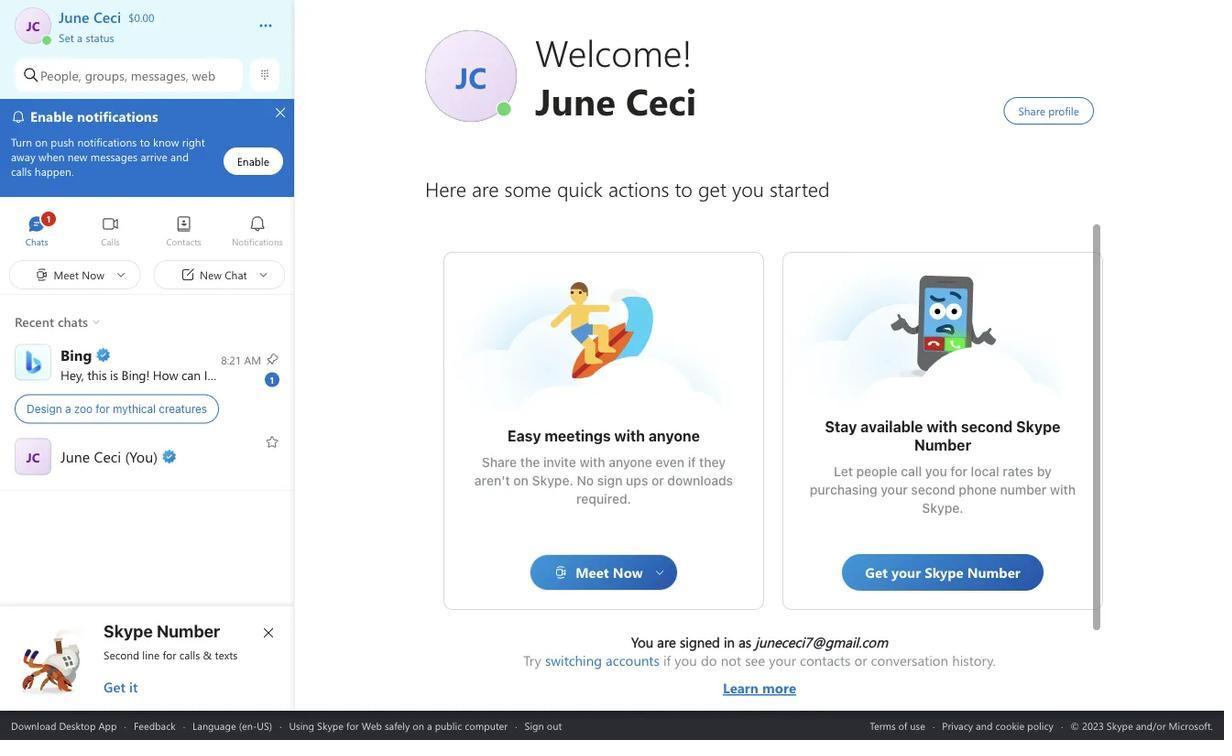 Task type: vqa. For each thing, say whether or not it's contained in the screenshot.
menu
no



Task type: describe. For each thing, give the bounding box(es) containing it.
ups
[[626, 473, 648, 488]]

language (en-us) link
[[193, 719, 272, 733]]

people,
[[40, 67, 81, 84]]

mansurfer
[[549, 280, 615, 300]]

web
[[362, 719, 382, 733]]

0 vertical spatial you
[[238, 367, 258, 384]]

share the invite with anyone even if they aren't on skype. no sign ups or downloads required.
[[475, 455, 737, 507]]

app
[[98, 719, 117, 733]]

stay
[[825, 418, 857, 436]]

download
[[11, 719, 56, 733]]

design a zoo for mythical creatures
[[27, 403, 207, 416]]

second inside stay available with second skype number
[[961, 418, 1013, 436]]

they
[[699, 455, 726, 470]]

desktop
[[59, 719, 96, 733]]

bing
[[122, 367, 146, 384]]

more
[[763, 679, 796, 697]]

language (en-us)
[[193, 719, 272, 733]]

terms of use link
[[870, 719, 926, 733]]

a for set
[[77, 30, 83, 44]]

for left web
[[346, 719, 359, 733]]

us)
[[257, 719, 272, 733]]

today?
[[262, 367, 298, 384]]

0 vertical spatial anyone
[[649, 428, 700, 445]]

help
[[211, 367, 234, 384]]

&
[[203, 648, 212, 663]]

privacy and cookie policy
[[942, 719, 1054, 733]]

switching accounts link
[[545, 652, 660, 670]]

download desktop app
[[11, 719, 117, 733]]

you inside try switching accounts if you do not see your contacts or conversation history. learn more
[[675, 652, 697, 670]]

contacts
[[800, 652, 851, 670]]

sign out link
[[525, 719, 562, 733]]

call
[[901, 464, 922, 479]]

status
[[86, 30, 114, 44]]

web
[[192, 67, 215, 84]]

terms
[[870, 719, 896, 733]]

using
[[289, 719, 314, 733]]

invite
[[543, 455, 576, 470]]

purchasing
[[810, 482, 878, 498]]

people
[[856, 464, 898, 479]]

groups,
[[85, 67, 127, 84]]

conversation
[[871, 652, 949, 670]]

rates
[[1003, 464, 1034, 479]]

the
[[520, 455, 540, 470]]

even
[[656, 455, 685, 470]]

zoo
[[74, 403, 93, 416]]

local
[[971, 464, 1000, 479]]

you inside let people call you for local rates by purchasing your second phone number with skype.
[[925, 464, 947, 479]]

creatures
[[159, 403, 207, 416]]

for inside skype number element
[[163, 648, 176, 663]]

with inside stay available with second skype number
[[927, 418, 958, 436]]

using skype for web safely on a public computer link
[[289, 719, 508, 733]]

of
[[899, 719, 908, 733]]

phone
[[959, 482, 997, 498]]

your inside try switching accounts if you do not see your contacts or conversation history. learn more
[[769, 652, 796, 670]]

sign
[[525, 719, 544, 733]]

if inside try switching accounts if you do not see your contacts or conversation history. learn more
[[663, 652, 671, 670]]

required.
[[577, 492, 631, 507]]

messages,
[[131, 67, 188, 84]]

2 vertical spatial skype
[[317, 719, 344, 733]]

computer
[[465, 719, 508, 733]]

line
[[142, 648, 160, 663]]

feedback
[[134, 719, 176, 733]]

i
[[204, 367, 207, 384]]

hey, this is bing ! how can i help you today?
[[60, 367, 301, 384]]

set
[[59, 30, 74, 44]]

are
[[657, 633, 676, 652]]

as
[[739, 633, 752, 652]]

you
[[631, 633, 654, 652]]

for inside let people call you for local rates by purchasing your second phone number with skype.
[[951, 464, 968, 479]]

if inside the share the invite with anyone even if they aren't on skype. no sign ups or downloads required.
[[688, 455, 696, 470]]

1 vertical spatial skype
[[104, 621, 153, 641]]

stay available with second skype number
[[825, 418, 1064, 454]]

(en-
[[239, 719, 257, 733]]



Task type: locate. For each thing, give the bounding box(es) containing it.
use
[[910, 719, 926, 733]]

download desktop app link
[[11, 719, 117, 733]]

easy meetings with anyone
[[508, 428, 700, 445]]

2 vertical spatial you
[[675, 652, 697, 670]]

share
[[482, 455, 517, 470]]

a for design
[[65, 403, 71, 416]]

0 vertical spatial on
[[513, 473, 529, 488]]

0 horizontal spatial on
[[413, 719, 424, 733]]

out
[[547, 719, 562, 733]]

1 vertical spatial your
[[769, 652, 796, 670]]

anyone inside the share the invite with anyone even if they aren't on skype. no sign ups or downloads required.
[[609, 455, 652, 470]]

1 horizontal spatial a
[[77, 30, 83, 44]]

sign
[[597, 473, 623, 488]]

no
[[577, 473, 594, 488]]

0 vertical spatial skype
[[1016, 418, 1061, 436]]

mythical
[[113, 403, 156, 416]]

0 horizontal spatial your
[[769, 652, 796, 670]]

1 vertical spatial on
[[413, 719, 424, 733]]

a left zoo
[[65, 403, 71, 416]]

or inside the share the invite with anyone even if they aren't on skype. no sign ups or downloads required.
[[652, 473, 664, 488]]

second
[[104, 648, 139, 663]]

for
[[96, 403, 110, 416], [951, 464, 968, 479], [163, 648, 176, 663], [346, 719, 359, 733]]

you left do on the right of page
[[675, 652, 697, 670]]

or right contacts
[[855, 652, 867, 670]]

0 vertical spatial a
[[77, 30, 83, 44]]

learn more link
[[523, 670, 996, 697]]

on right "safely"
[[413, 719, 424, 733]]

with right available
[[927, 418, 958, 436]]

with up no
[[580, 455, 605, 470]]

anyone up ups
[[609, 455, 652, 470]]

if
[[688, 455, 696, 470], [663, 652, 671, 670]]

calls
[[179, 648, 200, 663]]

using skype for web safely on a public computer
[[289, 719, 508, 733]]

and
[[976, 719, 993, 733]]

try
[[523, 652, 541, 670]]

public
[[435, 719, 462, 733]]

number up calls
[[157, 621, 220, 641]]

your inside let people call you for local rates by purchasing your second phone number with skype.
[[881, 482, 908, 498]]

2 vertical spatial a
[[427, 719, 432, 733]]

signed
[[680, 633, 720, 652]]

it
[[129, 678, 138, 696]]

whosthis
[[888, 271, 945, 291]]

on down the
[[513, 473, 529, 488]]

skype number element
[[16, 621, 280, 696]]

accounts
[[606, 652, 660, 670]]

history.
[[952, 652, 996, 670]]

your down call
[[881, 482, 908, 498]]

1 horizontal spatial skype.
[[922, 501, 964, 516]]

if right you
[[663, 652, 671, 670]]

with up ups
[[614, 428, 645, 445]]

1 horizontal spatial or
[[855, 652, 867, 670]]

a
[[77, 30, 83, 44], [65, 403, 71, 416], [427, 719, 432, 733]]

skype
[[1016, 418, 1061, 436], [104, 621, 153, 641], [317, 719, 344, 733]]

let
[[834, 464, 853, 479]]

1 vertical spatial a
[[65, 403, 71, 416]]

0 horizontal spatial second
[[911, 482, 956, 498]]

skype up second
[[104, 621, 153, 641]]

skype inside stay available with second skype number
[[1016, 418, 1061, 436]]

2 horizontal spatial a
[[427, 719, 432, 733]]

number
[[1000, 482, 1047, 498]]

1 vertical spatial or
[[855, 652, 867, 670]]

available
[[861, 418, 923, 436]]

1 vertical spatial second
[[911, 482, 956, 498]]

learn
[[723, 679, 759, 697]]

is
[[110, 367, 118, 384]]

1 vertical spatial if
[[663, 652, 671, 670]]

0 vertical spatial second
[[961, 418, 1013, 436]]

skype.
[[532, 473, 573, 488], [922, 501, 964, 516]]

hey,
[[60, 367, 84, 384]]

skype. inside let people call you for local rates by purchasing your second phone number with skype.
[[922, 501, 964, 516]]

sign out
[[525, 719, 562, 733]]

1 horizontal spatial your
[[881, 482, 908, 498]]

anyone
[[649, 428, 700, 445], [609, 455, 652, 470]]

set a status
[[59, 30, 114, 44]]

people, groups, messages, web
[[40, 67, 215, 84]]

get
[[104, 678, 125, 696]]

1 vertical spatial skype.
[[922, 501, 964, 516]]

0 vertical spatial or
[[652, 473, 664, 488]]

for right line
[[163, 648, 176, 663]]

0 horizontal spatial you
[[238, 367, 258, 384]]

1 horizontal spatial skype
[[317, 719, 344, 733]]

1 horizontal spatial number
[[914, 437, 972, 454]]

you are signed in as
[[631, 633, 755, 652]]

not
[[721, 652, 741, 670]]

second line for calls & texts
[[104, 648, 238, 663]]

your right see in the bottom of the page
[[769, 652, 796, 670]]

0 horizontal spatial skype
[[104, 621, 153, 641]]

with down by
[[1050, 482, 1076, 498]]

design
[[27, 403, 62, 416]]

on inside the share the invite with anyone even if they aren't on skype. no sign ups or downloads required.
[[513, 473, 529, 488]]

language
[[193, 719, 236, 733]]

policy
[[1028, 719, 1054, 733]]

1 vertical spatial anyone
[[609, 455, 652, 470]]

0 horizontal spatial number
[[157, 621, 220, 641]]

aren't
[[475, 473, 510, 488]]

a right the set
[[77, 30, 83, 44]]

1 horizontal spatial second
[[961, 418, 1013, 436]]

by
[[1037, 464, 1052, 479]]

skype number
[[104, 621, 220, 641]]

this
[[87, 367, 107, 384]]

if up downloads at the right bottom of the page
[[688, 455, 696, 470]]

switching
[[545, 652, 602, 670]]

second down call
[[911, 482, 956, 498]]

0 vertical spatial if
[[688, 455, 696, 470]]

for right zoo
[[96, 403, 110, 416]]

second up local
[[961, 418, 1013, 436]]

people, groups, messages, web button
[[15, 59, 243, 92]]

safely
[[385, 719, 410, 733]]

you right help
[[238, 367, 258, 384]]

a left public
[[427, 719, 432, 733]]

or inside try switching accounts if you do not see your contacts or conversation history. learn more
[[855, 652, 867, 670]]

0 horizontal spatial a
[[65, 403, 71, 416]]

or right ups
[[652, 473, 664, 488]]

skype up by
[[1016, 418, 1061, 436]]

1 horizontal spatial you
[[675, 652, 697, 670]]

0 horizontal spatial if
[[663, 652, 671, 670]]

number
[[914, 437, 972, 454], [157, 621, 220, 641]]

you right call
[[925, 464, 947, 479]]

second
[[961, 418, 1013, 436], [911, 482, 956, 498]]

skype. down invite
[[532, 473, 573, 488]]

with
[[927, 418, 958, 436], [614, 428, 645, 445], [580, 455, 605, 470], [1050, 482, 1076, 498]]

skype right using
[[317, 719, 344, 733]]

get it
[[104, 678, 138, 696]]

skype. down phone
[[922, 501, 964, 516]]

skype. inside the share the invite with anyone even if they aren't on skype. no sign ups or downloads required.
[[532, 473, 573, 488]]

set a status button
[[59, 26, 240, 44]]

1 vertical spatial number
[[157, 621, 220, 641]]

privacy and cookie policy link
[[942, 719, 1054, 733]]

1 vertical spatial you
[[925, 464, 947, 479]]

do
[[701, 652, 717, 670]]

0 vertical spatial number
[[914, 437, 972, 454]]

texts
[[215, 648, 238, 663]]

you
[[238, 367, 258, 384], [925, 464, 947, 479], [675, 652, 697, 670]]

!
[[146, 367, 150, 384]]

in
[[724, 633, 735, 652]]

0 vertical spatial skype.
[[532, 473, 573, 488]]

2 horizontal spatial you
[[925, 464, 947, 479]]

tab list
[[0, 207, 294, 258]]

feedback link
[[134, 719, 176, 733]]

a inside button
[[77, 30, 83, 44]]

how
[[153, 367, 178, 384]]

number inside stay available with second skype number
[[914, 437, 972, 454]]

0 horizontal spatial or
[[652, 473, 664, 488]]

second inside let people call you for local rates by purchasing your second phone number with skype.
[[911, 482, 956, 498]]

privacy
[[942, 719, 973, 733]]

with inside the share the invite with anyone even if they aren't on skype. no sign ups or downloads required.
[[580, 455, 605, 470]]

1 horizontal spatial on
[[513, 473, 529, 488]]

0 vertical spatial your
[[881, 482, 908, 498]]

0 horizontal spatial skype.
[[532, 473, 573, 488]]

let people call you for local rates by purchasing your second phone number with skype.
[[810, 464, 1079, 516]]

1 horizontal spatial if
[[688, 455, 696, 470]]

for left local
[[951, 464, 968, 479]]

on
[[513, 473, 529, 488], [413, 719, 424, 733]]

number up call
[[914, 437, 972, 454]]

with inside let people call you for local rates by purchasing your second phone number with skype.
[[1050, 482, 1076, 498]]

can
[[182, 367, 201, 384]]

anyone up "even"
[[649, 428, 700, 445]]

2 horizontal spatial skype
[[1016, 418, 1061, 436]]



